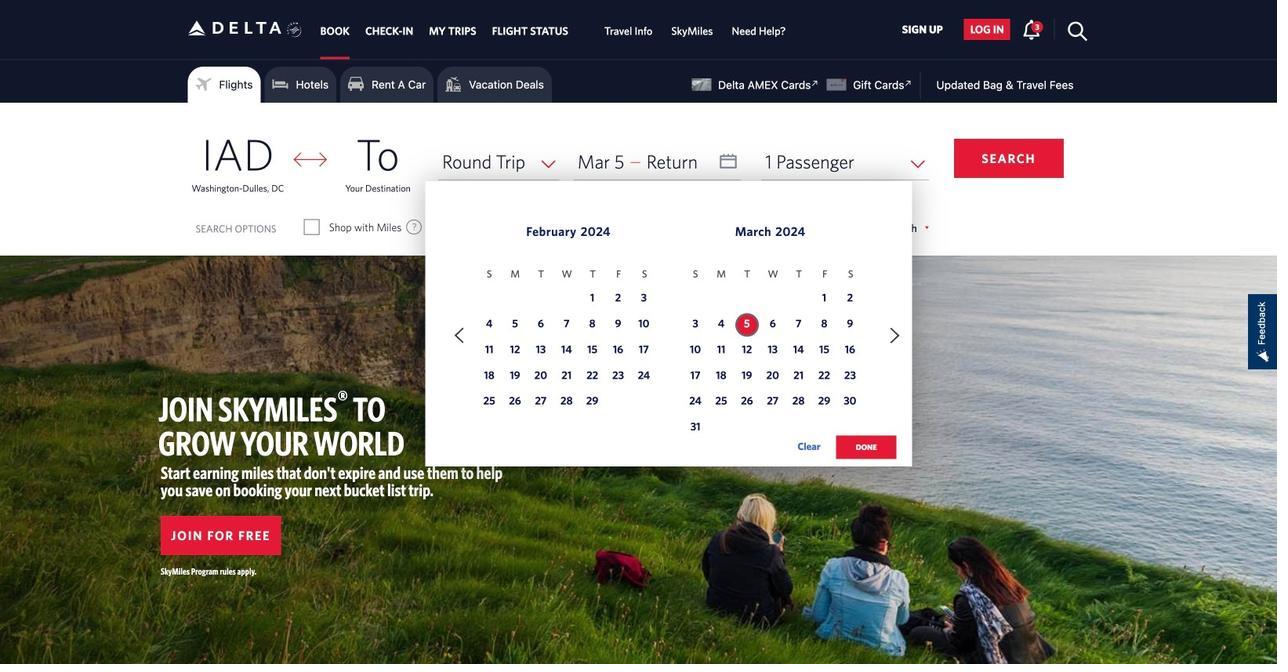 Task type: vqa. For each thing, say whether or not it's contained in the screenshot.
Main "image"
no



Task type: locate. For each thing, give the bounding box(es) containing it.
calendar expanded, use arrow keys to select date application
[[426, 181, 912, 476]]

tab panel
[[0, 103, 1277, 476]]

tab list
[[312, 0, 795, 59]]

this link opens another site in a new window that may not follow the same accessibility policies as delta air lines. image
[[808, 76, 823, 91]]

delta air lines image
[[188, 3, 282, 52]]

None text field
[[574, 143, 741, 180]]

None checkbox
[[305, 220, 319, 235], [585, 220, 599, 235], [305, 220, 319, 235], [585, 220, 599, 235]]

this link opens another site in a new window that may not follow the same accessibility policies as delta air lines. image
[[901, 76, 916, 91]]

None field
[[438, 143, 560, 180], [762, 143, 929, 180], [438, 143, 560, 180], [762, 143, 929, 180]]



Task type: describe. For each thing, give the bounding box(es) containing it.
skyteam image
[[287, 5, 302, 54]]



